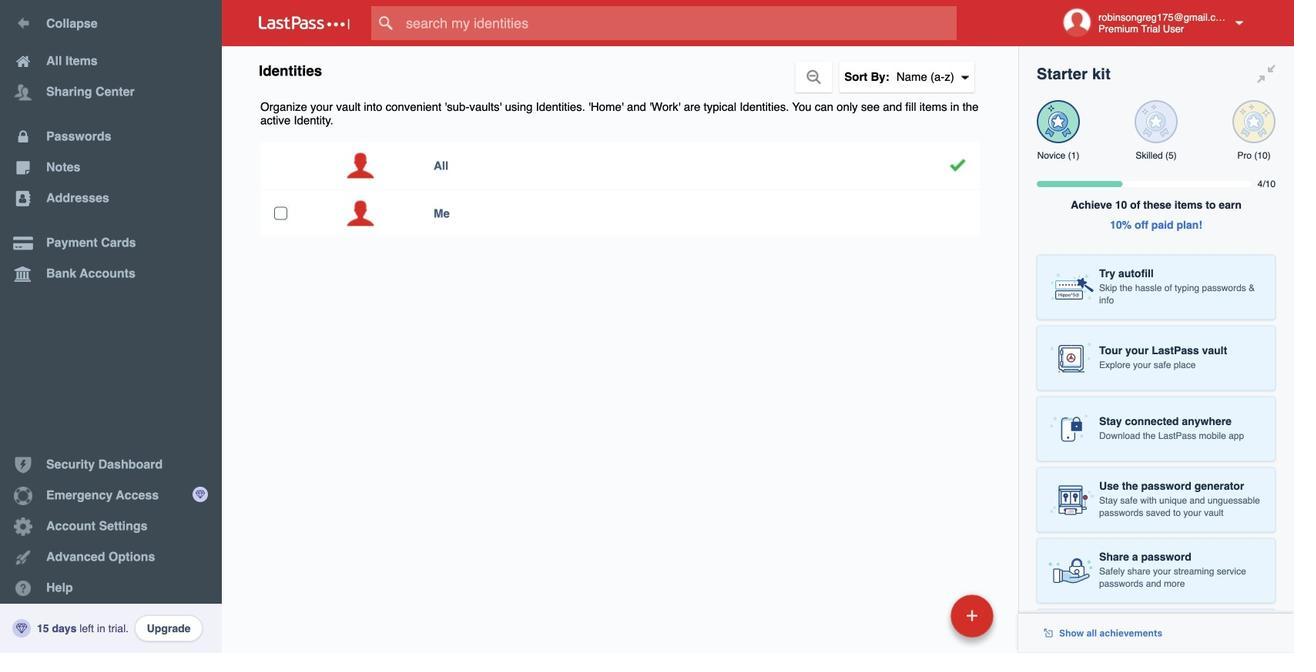 Task type: vqa. For each thing, say whether or not it's contained in the screenshot.
New item element
no



Task type: locate. For each thing, give the bounding box(es) containing it.
main navigation navigation
[[0, 0, 222, 654]]

new item navigation
[[946, 590, 1004, 654]]

search my identities text field
[[372, 6, 987, 40]]

vault options navigation
[[222, 46, 1019, 92]]

new item image
[[967, 611, 978, 622]]



Task type: describe. For each thing, give the bounding box(es) containing it.
lastpass image
[[259, 16, 350, 30]]

Search search field
[[372, 6, 987, 40]]



